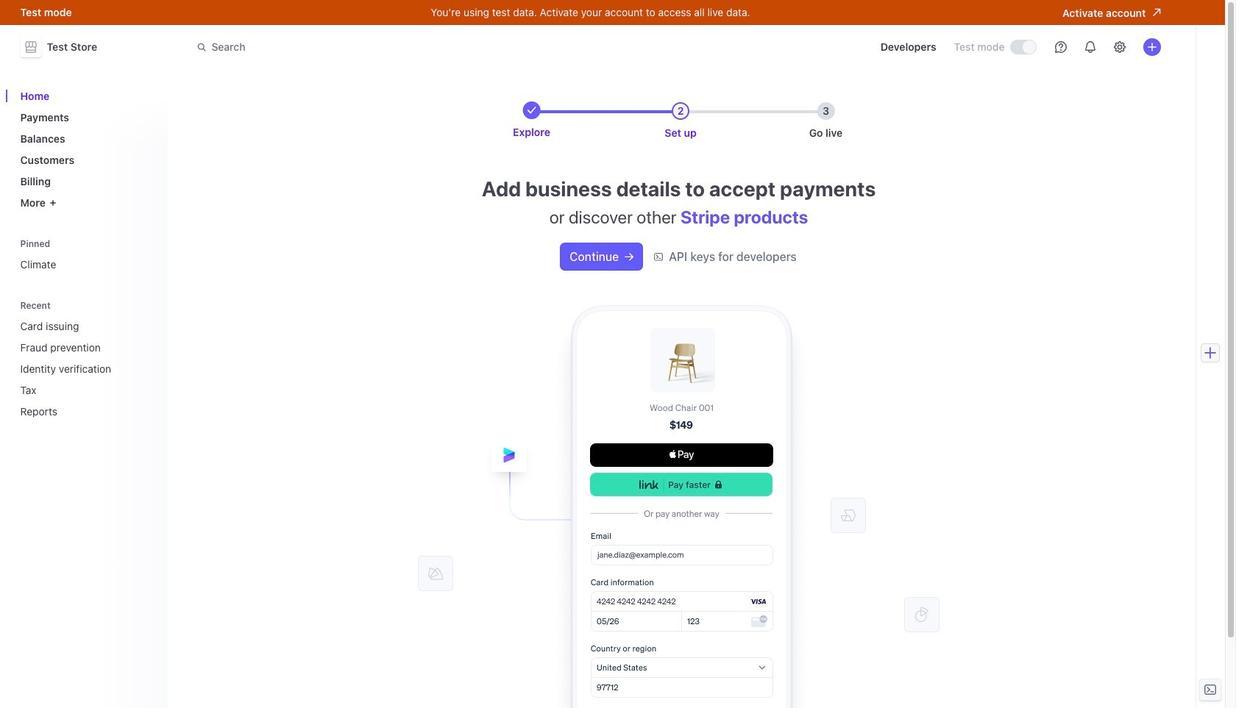 Task type: describe. For each thing, give the bounding box(es) containing it.
1 recent element from the top
[[14, 295, 159, 424]]

notifications image
[[1084, 41, 1096, 53]]

Test mode checkbox
[[1011, 41, 1036, 54]]

help image
[[1055, 41, 1066, 53]]



Task type: locate. For each thing, give the bounding box(es) containing it.
None search field
[[188, 33, 603, 61]]

edit pins image
[[144, 239, 153, 248]]

2 recent element from the top
[[14, 314, 159, 424]]

Search text field
[[188, 33, 603, 61]]

svg image
[[625, 253, 634, 261]]

recent element
[[14, 295, 159, 424], [14, 314, 159, 424]]

pinned element
[[14, 234, 159, 277]]

core navigation links element
[[14, 84, 159, 215]]

settings image
[[1114, 41, 1125, 53]]

clear history image
[[144, 301, 153, 310]]



Task type: vqa. For each thing, say whether or not it's contained in the screenshot.
the Test mode "OPTION"
yes



